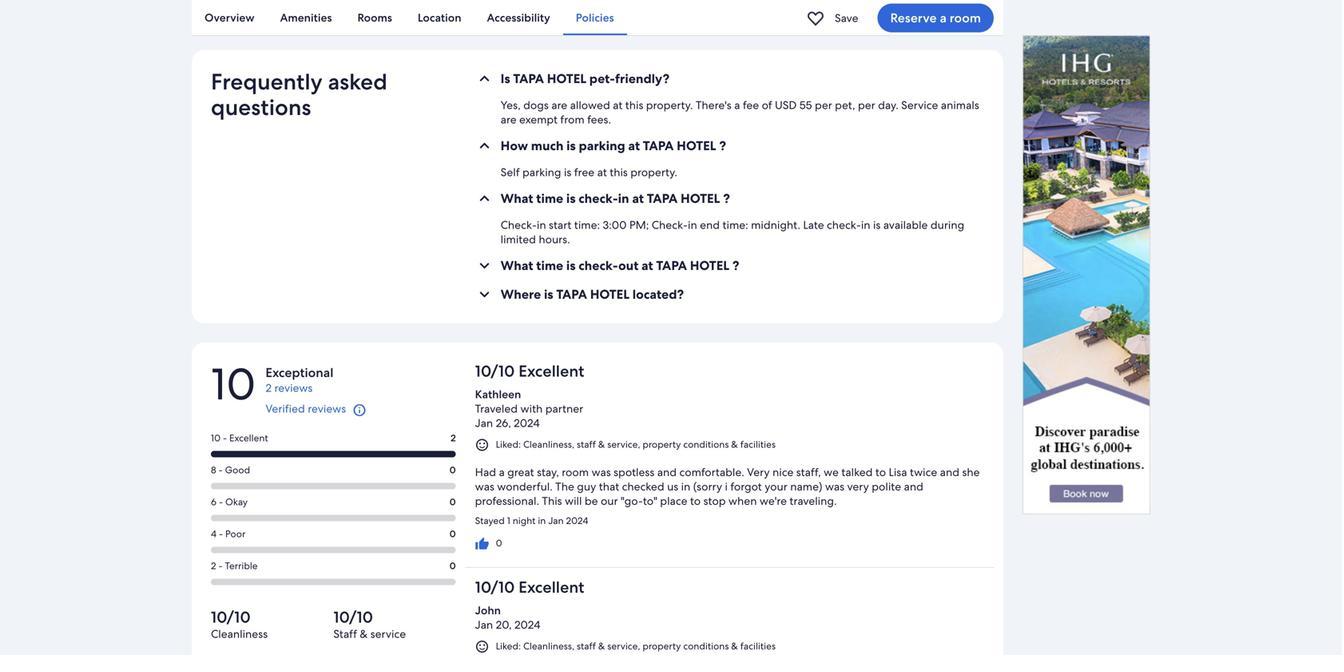 Task type: vqa. For each thing, say whether or not it's contained in the screenshot.
the rightmost to
yes



Task type: locate. For each thing, give the bounding box(es) containing it.
accessibility
[[487, 10, 551, 25]]

at up the self parking is free at this property. at the top of page
[[629, 138, 640, 154]]

free
[[574, 165, 595, 179]]

hotel down what time is check-out at tapa hotel ?
[[590, 286, 630, 303]]

per right 55
[[815, 98, 833, 112]]

active image
[[475, 69, 494, 88], [475, 136, 494, 155]]

10 up 8
[[211, 432, 221, 444]]

jan left 26,
[[475, 416, 493, 430]]

1 active image from the top
[[475, 69, 494, 88]]

1 vertical spatial room
[[562, 465, 589, 480]]

1 vertical spatial ?
[[723, 190, 730, 207]]

cleanliness
[[211, 627, 268, 641]]

of
[[762, 98, 773, 112]]

check- right pm;
[[652, 218, 688, 232]]

active image left is
[[475, 69, 494, 88]]

room right stay, at the bottom left
[[562, 465, 589, 480]]

2 liked: from the top
[[496, 640, 521, 653]]

1 vertical spatial what
[[501, 257, 534, 274]]

2024 inside 10/10 excellent john jan 20, 2024
[[515, 618, 541, 632]]

time down hours.
[[536, 257, 564, 274]]

dogs
[[524, 98, 549, 112]]

facilities for jan 20, 2024
[[741, 640, 776, 653]]

excellent for 10/10 excellent john jan 20, 2024
[[519, 577, 585, 598]]

(sorry
[[694, 480, 723, 494]]

good
[[225, 464, 250, 476]]

2 time: from the left
[[723, 218, 749, 232]]

list containing overview
[[192, 0, 1004, 35]]

parking down much on the top left of page
[[523, 165, 562, 179]]

1 time from the top
[[536, 190, 564, 207]]

1 vertical spatial 2
[[451, 432, 456, 444]]

0 vertical spatial small image
[[349, 402, 370, 419]]

1 liked: cleanliness, staff & service, property conditions & facilities from the top
[[496, 438, 776, 451]]

tapa right is
[[513, 70, 544, 87]]

1 cleanliness, from the top
[[524, 438, 575, 451]]

what for what time is check-out at tapa hotel ?
[[501, 257, 534, 274]]

0 for okay
[[450, 496, 456, 508]]

2 vertical spatial a
[[499, 465, 505, 480]]

limited
[[501, 232, 536, 247]]

parking
[[579, 138, 626, 154], [523, 165, 562, 179]]

0 vertical spatial a
[[940, 10, 947, 26]]

2 horizontal spatial 2
[[451, 432, 456, 444]]

1 horizontal spatial per
[[858, 98, 876, 112]]

in left start
[[537, 218, 546, 232]]

at for free
[[598, 165, 607, 179]]

allowed
[[570, 98, 610, 112]]

- for excellent
[[223, 432, 227, 444]]

staff
[[334, 627, 357, 641]]

in left 'end'
[[688, 218, 698, 232]]

hotel up 'end'
[[681, 190, 720, 207]]

2 property from the top
[[643, 640, 681, 653]]

pm;
[[630, 218, 649, 232]]

are right dogs
[[552, 98, 568, 112]]

2 check- from the left
[[652, 218, 688, 232]]

- right 8
[[219, 464, 223, 476]]

comfortable.
[[680, 465, 745, 480]]

this
[[626, 98, 644, 112], [610, 165, 628, 179]]

Save property to a trip checkbox
[[803, 5, 829, 31]]

and up place
[[658, 465, 677, 480]]

tapa right where
[[557, 286, 587, 303]]

2024 right 20,
[[515, 618, 541, 632]]

2 vertical spatial check-
[[579, 257, 619, 274]]

0 horizontal spatial to
[[690, 494, 701, 508]]

small image down john
[[475, 640, 490, 654]]

check- left hours.
[[501, 218, 537, 232]]

at
[[613, 98, 623, 112], [629, 138, 640, 154], [598, 165, 607, 179], [633, 190, 644, 207], [642, 257, 654, 274]]

10
[[211, 355, 256, 413], [211, 432, 221, 444]]

parking down fees. at the left top of page
[[579, 138, 626, 154]]

2 facilities from the top
[[741, 640, 776, 653]]

professional.
[[475, 494, 540, 508]]

2 staff from the top
[[577, 640, 596, 653]]

this down friendly?
[[626, 98, 644, 112]]

& inside 10/10 staff & service
[[360, 627, 368, 641]]

1 vertical spatial property
[[643, 640, 681, 653]]

in left available
[[861, 218, 871, 232]]

0 vertical spatial liked: cleanliness, staff & service, property conditions & facilities
[[496, 438, 776, 451]]

was
[[592, 465, 611, 480], [475, 480, 495, 494], [826, 480, 845, 494]]

2 10 from the top
[[211, 432, 221, 444]]

10/10 inside 10/10 staff & service
[[334, 607, 373, 628]]

conditions for traveled with partner
[[684, 438, 729, 451]]

this up the what time is check-in at tapa hotel ?
[[610, 165, 628, 179]]

2024 right 26,
[[514, 416, 540, 430]]

excellent up "partner"
[[519, 361, 585, 382]]

1 vertical spatial parking
[[523, 165, 562, 179]]

1 vertical spatial staff
[[577, 640, 596, 653]]

0 vertical spatial this
[[626, 98, 644, 112]]

is down hours.
[[567, 257, 576, 274]]

property. down friendly?
[[646, 98, 693, 112]]

in right us
[[681, 480, 691, 494]]

0 horizontal spatial time:
[[575, 218, 600, 232]]

2 horizontal spatial and
[[940, 465, 960, 480]]

was up our
[[592, 465, 611, 480]]

what down the limited
[[501, 257, 534, 274]]

usd
[[775, 98, 797, 112]]

location link
[[405, 0, 474, 35]]

much
[[531, 138, 564, 154]]

late
[[804, 218, 825, 232]]

2 vertical spatial small image
[[475, 640, 490, 654]]

0 vertical spatial to
[[876, 465, 886, 480]]

time up start
[[536, 190, 564, 207]]

excellent up "good"
[[229, 432, 268, 444]]

1 vertical spatial facilities
[[741, 640, 776, 653]]

a inside button
[[940, 10, 947, 26]]

liked: down 26,
[[496, 438, 521, 451]]

property. up the what time is check-in at tapa hotel ?
[[631, 165, 678, 179]]

1 conditions from the top
[[684, 438, 729, 451]]

is for what time is check-in at tapa hotel ?
[[567, 190, 576, 207]]

6
[[211, 496, 217, 508]]

at right free
[[598, 165, 607, 179]]

? down yes, dogs are allowed at this property. there's a fee of usd 55 per pet, per day. service animals are exempt from fees. in the top of the page
[[720, 138, 727, 154]]

and right polite
[[904, 480, 924, 494]]

1 horizontal spatial 2
[[266, 381, 272, 395]]

to left lisa
[[876, 465, 886, 480]]

check- up where is tapa hotel  located?
[[579, 257, 619, 274]]

0 vertical spatial jan
[[475, 416, 493, 430]]

0 vertical spatial property
[[643, 438, 681, 451]]

excellent down stayed 1 night in jan 2024
[[519, 577, 585, 598]]

0 vertical spatial staff
[[577, 438, 596, 451]]

4 - poor
[[211, 528, 246, 540]]

animals
[[941, 98, 980, 112]]

1 vertical spatial time
[[536, 257, 564, 274]]

1 vertical spatial 2024
[[566, 515, 589, 527]]

55
[[800, 98, 813, 112]]

during
[[931, 218, 965, 232]]

1 time: from the left
[[575, 218, 600, 232]]

2 what from the top
[[501, 257, 534, 274]]

active image left how
[[475, 136, 494, 155]]

1 property from the top
[[643, 438, 681, 451]]

1 facilities from the top
[[741, 438, 776, 451]]

what
[[501, 190, 534, 207], [501, 257, 534, 274]]

and
[[658, 465, 677, 480], [940, 465, 960, 480], [904, 480, 924, 494]]

- for good
[[219, 464, 223, 476]]

exceptional
[[266, 365, 334, 381]]

1 vertical spatial liked: cleanliness, staff & service, property conditions & facilities
[[496, 640, 776, 653]]

10 out of 10 element for 10/10 staff & service
[[334, 607, 456, 628]]

2024 for 1
[[566, 515, 589, 527]]

talked
[[842, 465, 873, 480]]

check- down the self parking is free at this property. at the top of page
[[579, 190, 618, 207]]

0 vertical spatial check-
[[579, 190, 618, 207]]

0 vertical spatial reviews
[[275, 381, 313, 395]]

2 time from the top
[[536, 257, 564, 274]]

reviews up verified
[[275, 381, 313, 395]]

is right much on the top left of page
[[567, 138, 576, 154]]

is
[[501, 70, 510, 87]]

1 service, from the top
[[608, 438, 641, 451]]

excellent inside 10/10 excellent kathleen traveled with partner jan 26, 2024
[[519, 361, 585, 382]]

hours.
[[539, 232, 570, 247]]

- up '8 - good'
[[223, 432, 227, 444]]

time: right 'end'
[[723, 218, 749, 232]]

check-
[[501, 218, 537, 232], [652, 218, 688, 232]]

10/10 staff & service
[[334, 607, 406, 641]]

1 vertical spatial reviews
[[308, 402, 346, 416]]

is left available
[[874, 218, 881, 232]]

1 horizontal spatial time:
[[723, 218, 749, 232]]

jan left 20,
[[475, 618, 493, 632]]

small image up had
[[475, 438, 490, 453]]

check- for what time is check-in at tapa hotel ?
[[579, 190, 618, 207]]

excellent
[[519, 361, 585, 382], [229, 432, 268, 444], [519, 577, 585, 598]]

hotel
[[547, 70, 587, 87], [677, 138, 717, 154], [681, 190, 720, 207], [690, 257, 730, 274], [590, 286, 630, 303]]

friendly?
[[615, 70, 670, 87]]

0 vertical spatial 2024
[[514, 416, 540, 430]]

10/10 inside 10/10 excellent kathleen traveled with partner jan 26, 2024
[[475, 361, 515, 382]]

per right pet,
[[858, 98, 876, 112]]

1 horizontal spatial a
[[735, 98, 740, 112]]

2024 down the will at the bottom of the page
[[566, 515, 589, 527]]

to left stop on the bottom right of page
[[690, 494, 701, 508]]

0 vertical spatial facilities
[[741, 438, 776, 451]]

0 horizontal spatial and
[[658, 465, 677, 480]]

location
[[418, 10, 462, 25]]

0 vertical spatial conditions
[[684, 438, 729, 451]]

10 up the 10 - excellent
[[211, 355, 256, 413]]

6 - okay
[[211, 496, 248, 508]]

1 horizontal spatial check-
[[652, 218, 688, 232]]

in right night
[[538, 515, 546, 527]]

facilities
[[741, 438, 776, 451], [741, 640, 776, 653]]

2 service, from the top
[[608, 640, 641, 653]]

0 vertical spatial cleanliness,
[[524, 438, 575, 451]]

and left she
[[940, 465, 960, 480]]

2 active image from the top
[[475, 136, 494, 155]]

tapa up the what time is check-in at tapa hotel ?
[[643, 138, 674, 154]]

a right reserve
[[940, 10, 947, 26]]

0 vertical spatial 10
[[211, 355, 256, 413]]

1 what from the top
[[501, 190, 534, 207]]

property
[[643, 438, 681, 451], [643, 640, 681, 653]]

2 vertical spatial 2
[[211, 560, 216, 572]]

service, for jan 20, 2024
[[608, 640, 641, 653]]

? up check-in start time: 3:00 pm; check-in end time: midnight. late check-in is available during limited hours.
[[723, 190, 730, 207]]

kathleen
[[475, 387, 521, 402]]

was left very
[[826, 480, 845, 494]]

- left "terrible"
[[219, 560, 223, 572]]

cleanliness,
[[524, 438, 575, 451], [524, 640, 575, 653]]

1 vertical spatial liked:
[[496, 640, 521, 653]]

very
[[747, 465, 770, 480]]

with
[[521, 402, 543, 416]]

service
[[902, 98, 939, 112]]

a inside yes, dogs are allowed at this property. there's a fee of usd 55 per pet, per day. service animals are exempt from fees.
[[735, 98, 740, 112]]

medium image
[[475, 537, 490, 552]]

0 vertical spatial room
[[950, 10, 982, 26]]

10/10 cleanliness
[[211, 607, 268, 641]]

per
[[815, 98, 833, 112], [858, 98, 876, 112]]

staff down 10/10 excellent john jan 20, 2024
[[577, 640, 596, 653]]

this inside yes, dogs are allowed at this property. there's a fee of usd 55 per pet, per day. service animals are exempt from fees.
[[626, 98, 644, 112]]

10/10 inside 10/10 excellent john jan 20, 2024
[[475, 577, 515, 598]]

the
[[556, 480, 575, 494]]

0 vertical spatial parking
[[579, 138, 626, 154]]

a right had
[[499, 465, 505, 480]]

check-
[[579, 190, 618, 207], [827, 218, 861, 232], [579, 257, 619, 274]]

questions
[[211, 93, 311, 122]]

will
[[565, 494, 582, 508]]

what for what time is check-in at tapa hotel ?
[[501, 190, 534, 207]]

list
[[192, 0, 1004, 35]]

cleanliness, up stay, at the bottom left
[[524, 438, 575, 451]]

1 vertical spatial jan
[[549, 515, 564, 527]]

staff for jan 20, 2024
[[577, 640, 596, 653]]

0 horizontal spatial 2
[[211, 560, 216, 572]]

2 vertical spatial ?
[[733, 257, 740, 274]]

1 vertical spatial cleanliness,
[[524, 640, 575, 653]]

1 horizontal spatial are
[[552, 98, 568, 112]]

1 10 out of 10 element from the left
[[211, 607, 334, 628]]

at for parking
[[629, 138, 640, 154]]

service
[[371, 627, 406, 641]]

- for poor
[[219, 528, 223, 540]]

us
[[667, 480, 679, 494]]

0 vertical spatial active image
[[475, 69, 494, 88]]

1 vertical spatial property.
[[631, 165, 678, 179]]

- right the 4
[[219, 528, 223, 540]]

a left fee
[[735, 98, 740, 112]]

reviews down 2 reviews button
[[308, 402, 346, 416]]

0 vertical spatial liked:
[[496, 438, 521, 451]]

0 vertical spatial excellent
[[519, 361, 585, 382]]

night
[[513, 515, 536, 527]]

0 vertical spatial service,
[[608, 438, 641, 451]]

0 vertical spatial time
[[536, 190, 564, 207]]

property. inside yes, dogs are allowed at this property. there's a fee of usd 55 per pet, per day. service animals are exempt from fees.
[[646, 98, 693, 112]]

at inside yes, dogs are allowed at this property. there's a fee of usd 55 per pet, per day. service animals are exempt from fees.
[[613, 98, 623, 112]]

0 horizontal spatial room
[[562, 465, 589, 480]]

2 10 out of 10 element from the left
[[334, 607, 456, 628]]

in inside had a great stay, room was spotless and comfortable.  very nice staff, we talked to lisa twice and she was wonderful. the guy that checked us in (sorry i forgot your name) was very polite and professional. this will be our "go-to" place to stop when we're traveling.
[[681, 480, 691, 494]]

small image
[[349, 402, 370, 419], [475, 438, 490, 453], [475, 640, 490, 654]]

1 horizontal spatial room
[[950, 10, 982, 26]]

small image down 2 reviews button
[[349, 402, 370, 419]]

0 horizontal spatial a
[[499, 465, 505, 480]]

0 inside 0 button
[[496, 537, 502, 550]]

10 for 10 - excellent
[[211, 432, 221, 444]]

1 liked: from the top
[[496, 438, 521, 451]]

a for room
[[940, 10, 947, 26]]

0 horizontal spatial are
[[501, 112, 517, 127]]

? down check-in start time: 3:00 pm; check-in end time: midnight. late check-in is available during limited hours.
[[733, 257, 740, 274]]

1 vertical spatial active image
[[475, 136, 494, 155]]

check- right late
[[827, 218, 861, 232]]

where is tapa hotel  located?
[[501, 286, 684, 303]]

room right reserve
[[950, 10, 982, 26]]

1 vertical spatial check-
[[827, 218, 861, 232]]

2 - terrible
[[211, 560, 258, 572]]

1 vertical spatial small image
[[475, 438, 490, 453]]

hotel up allowed
[[547, 70, 587, 87]]

small image inside verified reviews dropdown button
[[349, 402, 370, 419]]

0 vertical spatial property.
[[646, 98, 693, 112]]

1 vertical spatial service,
[[608, 640, 641, 653]]

0 horizontal spatial check-
[[501, 218, 537, 232]]

is right where
[[544, 286, 554, 303]]

? for what time is check-out at tapa hotel ?
[[733, 257, 740, 274]]

2 cleanliness, from the top
[[524, 640, 575, 653]]

&
[[599, 438, 605, 451], [732, 438, 738, 451], [360, 627, 368, 641], [599, 640, 605, 653], [732, 640, 738, 653]]

liked: down 20,
[[496, 640, 521, 653]]

room
[[950, 10, 982, 26], [562, 465, 589, 480]]

frequently
[[211, 67, 323, 96]]

jan down this
[[549, 515, 564, 527]]

john
[[475, 604, 501, 618]]

1 staff from the top
[[577, 438, 596, 451]]

are
[[552, 98, 568, 112], [501, 112, 517, 127]]

is up start
[[567, 190, 576, 207]]

4
[[211, 528, 217, 540]]

is for self parking is free at this property.
[[564, 165, 572, 179]]

1 vertical spatial a
[[735, 98, 740, 112]]

10 out of 10 element
[[211, 607, 334, 628], [334, 607, 456, 628]]

2 horizontal spatial was
[[826, 480, 845, 494]]

0 horizontal spatial per
[[815, 98, 833, 112]]

yes, dogs are allowed at this property. there's a fee of usd 55 per pet, per day. service animals are exempt from fees.
[[501, 98, 980, 127]]

a inside had a great stay, room was spotless and comfortable.  very nice staff, we talked to lisa twice and she was wonderful. the guy that checked us in (sorry i forgot your name) was very polite and professional. this will be our "go-to" place to stop when we're traveling.
[[499, 465, 505, 480]]

1 vertical spatial 10
[[211, 432, 221, 444]]

are up how
[[501, 112, 517, 127]]

at right fees. at the left top of page
[[613, 98, 623, 112]]

2 liked: cleanliness, staff & service, property conditions & facilities from the top
[[496, 640, 776, 653]]

1 vertical spatial to
[[690, 494, 701, 508]]

26,
[[496, 416, 511, 430]]

staff down "partner"
[[577, 438, 596, 451]]

- for terrible
[[219, 560, 223, 572]]

hotel down the there's
[[677, 138, 717, 154]]

2 vertical spatial excellent
[[519, 577, 585, 598]]

10 out of 10 element for 10/10 cleanliness
[[211, 607, 334, 628]]

be
[[585, 494, 598, 508]]

cleanliness, down 10/10 excellent john jan 20, 2024
[[524, 640, 575, 653]]

time: right start
[[575, 218, 600, 232]]

excellent inside 10/10 excellent john jan 20, 2024
[[519, 577, 585, 598]]

- right 6
[[219, 496, 223, 508]]

2 horizontal spatial a
[[940, 10, 947, 26]]

1 vertical spatial excellent
[[229, 432, 268, 444]]

2 conditions from the top
[[684, 640, 729, 653]]

was up stayed
[[475, 480, 495, 494]]

10/10 excellent john jan 20, 2024
[[475, 577, 585, 632]]

1 vertical spatial conditions
[[684, 640, 729, 653]]

is
[[567, 138, 576, 154], [564, 165, 572, 179], [567, 190, 576, 207], [874, 218, 881, 232], [567, 257, 576, 274], [544, 286, 554, 303]]

0 vertical spatial what
[[501, 190, 534, 207]]

10/10 inside 10/10 cleanliness
[[211, 607, 251, 628]]

hotel down check-in start time: 3:00 pm; check-in end time: midnight. late check-in is available during limited hours.
[[690, 257, 730, 274]]

what time is check-in at tapa hotel ?
[[501, 190, 730, 207]]

yes,
[[501, 98, 521, 112]]

excellent for 10/10 excellent kathleen traveled with partner jan 26, 2024
[[519, 361, 585, 382]]

stop
[[704, 494, 726, 508]]

2024 inside 10/10 excellent kathleen traveled with partner jan 26, 2024
[[514, 416, 540, 430]]

2 vertical spatial jan
[[475, 618, 493, 632]]

verified reviews button
[[266, 395, 370, 426]]

cleanliness, for traveled with partner
[[524, 438, 575, 451]]

0 vertical spatial 2
[[266, 381, 272, 395]]

tapa up located?
[[657, 257, 687, 274]]

1 vertical spatial this
[[610, 165, 628, 179]]

what down self
[[501, 190, 534, 207]]

0 horizontal spatial parking
[[523, 165, 562, 179]]

2 vertical spatial 2024
[[515, 618, 541, 632]]

jan
[[475, 416, 493, 430], [549, 515, 564, 527], [475, 618, 493, 632]]

1 10 from the top
[[211, 355, 256, 413]]

is left free
[[564, 165, 572, 179]]

time for what time is check-in at tapa hotel ?
[[536, 190, 564, 207]]

time:
[[575, 218, 600, 232], [723, 218, 749, 232]]



Task type: describe. For each thing, give the bounding box(es) containing it.
check-in start time: 3:00 pm; check-in end time: midnight. late check-in is available during limited hours.
[[501, 218, 965, 247]]

stayed
[[475, 515, 505, 527]]

day.
[[879, 98, 899, 112]]

conditions for jan 20, 2024
[[684, 640, 729, 653]]

2024 for excellent
[[515, 618, 541, 632]]

property. for friendly?
[[646, 98, 693, 112]]

1 horizontal spatial was
[[592, 465, 611, 480]]

what time is check-out at tapa hotel ?
[[501, 257, 740, 274]]

active image for is tapa hotel  pet-friendly?
[[475, 69, 494, 88]]

there's
[[696, 98, 732, 112]]

0 for poor
[[450, 528, 456, 540]]

reserve
[[891, 10, 937, 26]]

- for okay
[[219, 496, 223, 508]]

2 inside 'exceptional 2 reviews'
[[266, 381, 272, 395]]

twice
[[910, 465, 938, 480]]

amenities
[[280, 10, 332, 25]]

okay
[[225, 496, 248, 508]]

8
[[211, 464, 216, 476]]

polite
[[872, 480, 902, 494]]

check- for what time is check-out at tapa hotel ?
[[579, 257, 619, 274]]

1 per from the left
[[815, 98, 833, 112]]

staff,
[[797, 465, 821, 480]]

active image
[[475, 189, 494, 208]]

out
[[619, 257, 639, 274]]

small image for kathleen
[[475, 438, 490, 453]]

0 vertical spatial ?
[[720, 138, 727, 154]]

facilities for traveled with partner
[[741, 438, 776, 451]]

cleanliness, for jan 20, 2024
[[524, 640, 575, 653]]

staff for traveled with partner
[[577, 438, 596, 451]]

overview
[[205, 10, 255, 25]]

very
[[848, 480, 869, 494]]

is inside check-in start time: 3:00 pm; check-in end time: midnight. late check-in is available during limited hours.
[[874, 218, 881, 232]]

end
[[700, 218, 720, 232]]

a for great
[[499, 465, 505, 480]]

10/10 for 10/10 excellent kathleen traveled with partner jan 26, 2024
[[475, 361, 515, 382]]

at for allowed
[[613, 98, 623, 112]]

liked: cleanliness, staff & service, property conditions & facilities for jan 20, 2024
[[496, 640, 776, 653]]

nice
[[773, 465, 794, 480]]

asked
[[328, 67, 388, 96]]

start
[[549, 218, 572, 232]]

located?
[[633, 286, 684, 303]]

pet,
[[835, 98, 856, 112]]

1 check- from the left
[[501, 218, 537, 232]]

check- inside check-in start time: 3:00 pm; check-in end time: midnight. late check-in is available during limited hours.
[[827, 218, 861, 232]]

jan inside 10/10 excellent john jan 20, 2024
[[475, 618, 493, 632]]

our
[[601, 494, 618, 508]]

reserve a room button
[[878, 4, 994, 32]]

she
[[963, 465, 980, 480]]

checked
[[622, 480, 665, 494]]

0 for good
[[450, 464, 456, 476]]

room inside had a great stay, room was spotless and comfortable.  very nice staff, we talked to lisa twice and she was wonderful. the guy that checked us in (sorry i forgot your name) was very polite and professional. this will be our "go-to" place to stop when we're traveling.
[[562, 465, 589, 480]]

stay,
[[537, 465, 559, 480]]

property for traveled with partner
[[643, 438, 681, 451]]

from
[[561, 112, 585, 127]]

policies link
[[563, 0, 627, 35]]

your
[[765, 480, 788, 494]]

"go-
[[621, 494, 643, 508]]

verified
[[266, 402, 305, 416]]

amenities link
[[267, 0, 345, 35]]

self parking is free at this property.
[[501, 165, 678, 179]]

10/10 for 10/10 cleanliness
[[211, 607, 251, 628]]

lisa
[[889, 465, 908, 480]]

we
[[824, 465, 839, 480]]

fee
[[743, 98, 759, 112]]

2 reviews button
[[266, 381, 370, 395]]

2 per from the left
[[858, 98, 876, 112]]

traveling.
[[790, 494, 837, 508]]

reviews inside dropdown button
[[308, 402, 346, 416]]

how
[[501, 138, 528, 154]]

reviews inside 'exceptional 2 reviews'
[[275, 381, 313, 395]]

service, for traveled with partner
[[608, 438, 641, 451]]

is for how much is parking at tapa hotel ?
[[567, 138, 576, 154]]

rooms
[[358, 10, 392, 25]]

had a great stay, room was spotless and comfortable.  very nice staff, we talked to lisa twice and she was wonderful. the guy that checked us in (sorry i forgot your name) was very polite and professional. this will be our "go-to" place to stop when we're traveling.
[[475, 465, 980, 508]]

i
[[725, 480, 728, 494]]

1 horizontal spatial to
[[876, 465, 886, 480]]

stayed 1 night in jan 2024
[[475, 515, 589, 527]]

reserve a room
[[891, 10, 982, 26]]

this
[[542, 494, 562, 508]]

overview link
[[192, 0, 267, 35]]

2 for 2 - terrible
[[211, 560, 216, 572]]

name)
[[791, 480, 823, 494]]

available
[[884, 218, 928, 232]]

we're
[[760, 494, 787, 508]]

0 horizontal spatial was
[[475, 480, 495, 494]]

poor
[[225, 528, 246, 540]]

3:00
[[603, 218, 627, 232]]

place
[[660, 494, 688, 508]]

pet-
[[590, 70, 615, 87]]

active image for how much is parking at tapa hotel ?
[[475, 136, 494, 155]]

is for what time is check-out at tapa hotel ?
[[567, 257, 576, 274]]

when
[[729, 494, 757, 508]]

at up pm;
[[633, 190, 644, 207]]

10/10 for 10/10 excellent john jan 20, 2024
[[475, 577, 515, 598]]

liked: for john
[[496, 640, 521, 653]]

property. for at
[[631, 165, 678, 179]]

at right out
[[642, 257, 654, 274]]

property for jan 20, 2024
[[643, 640, 681, 653]]

20,
[[496, 618, 512, 632]]

midnight.
[[751, 218, 801, 232]]

forgot
[[731, 480, 762, 494]]

liked: cleanliness, staff & service, property conditions & facilities for traveled with partner
[[496, 438, 776, 451]]

jan inside 10/10 excellent kathleen traveled with partner jan 26, 2024
[[475, 416, 493, 430]]

in up 3:00
[[618, 190, 630, 207]]

room inside button
[[950, 10, 982, 26]]

verified reviews
[[266, 402, 346, 416]]

small image for john
[[475, 640, 490, 654]]

guy
[[577, 480, 597, 494]]

partner
[[546, 402, 584, 416]]

is tapa hotel  pet-friendly?
[[501, 70, 670, 87]]

0 for terrible
[[450, 560, 456, 572]]

10 for 10
[[211, 355, 256, 413]]

spotless
[[614, 465, 655, 480]]

how much is parking at tapa hotel ?
[[501, 138, 727, 154]]

this for parking
[[610, 165, 628, 179]]

tapa up pm;
[[647, 190, 678, 207]]

where
[[501, 286, 541, 303]]

10/10 for 10/10 staff & service
[[334, 607, 373, 628]]

wonderful.
[[497, 480, 553, 494]]

terrible
[[225, 560, 258, 572]]

1
[[507, 515, 511, 527]]

accessibility link
[[474, 0, 563, 35]]

save
[[835, 11, 859, 25]]

1 horizontal spatial and
[[904, 480, 924, 494]]

time for what time is check-out at tapa hotel ?
[[536, 257, 564, 274]]

1 horizontal spatial parking
[[579, 138, 626, 154]]

2 for 2
[[451, 432, 456, 444]]

10 - excellent
[[211, 432, 268, 444]]

? for what time is check-in at tapa hotel ?
[[723, 190, 730, 207]]

liked: for kathleen
[[496, 438, 521, 451]]

this for pet-
[[626, 98, 644, 112]]

0 button
[[475, 537, 502, 552]]



